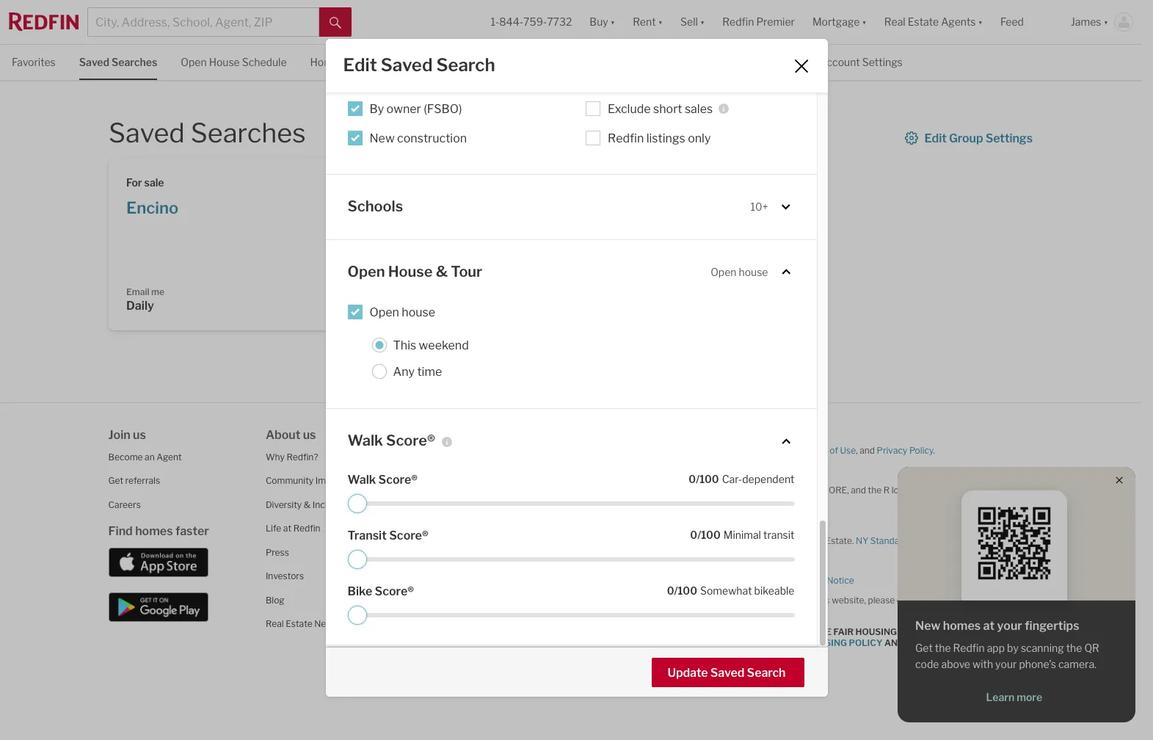 Task type: locate. For each thing, give the bounding box(es) containing it.
0 horizontal spatial edit
[[343, 54, 377, 76]]

house left the tour
[[388, 263, 433, 280]]

housing inside redfin is committed to and abides by the fair housing act and equal opportunity act. read redfin's
[[856, 626, 897, 637]]

0 vertical spatial of
[[830, 445, 839, 456]]

1 horizontal spatial estate
[[653, 555, 680, 566]]

bikeable
[[755, 584, 795, 597]]

the
[[787, 445, 801, 456], [868, 484, 882, 495], [733, 495, 747, 506], [936, 642, 951, 654], [1067, 642, 1083, 654]]

are inside if you are using a screen reader, or having trouble reading this website, please call redfin customer support for help at
[[605, 594, 618, 606]]

investors button
[[266, 571, 304, 582]]

get up code
[[916, 642, 933, 654]]

or down services
[[711, 594, 720, 606]]

0 horizontal spatial 1-
[[491, 16, 500, 28]]

info
[[607, 575, 624, 586]]

or left "pending"
[[678, 495, 687, 506]]

and
[[742, 626, 762, 637], [920, 626, 940, 637], [885, 637, 905, 648]]

to right agree
[[776, 445, 785, 456]]

house
[[209, 56, 240, 68], [388, 263, 433, 280]]

new
[[927, 637, 948, 648]]

1 vertical spatial about
[[625, 575, 651, 586]]

score®
[[386, 432, 435, 450], [379, 473, 418, 487], [389, 529, 429, 542], [375, 584, 414, 598]]

1 vertical spatial you
[[588, 594, 603, 606]]

0 vertical spatial saved searches
[[79, 56, 157, 68]]

by left owner
[[370, 102, 384, 116]]

equal housing opportunity image
[[581, 625, 616, 661]]

0 horizontal spatial by
[[370, 102, 384, 116]]

7732 up is
[[659, 606, 680, 617]]

settings down premier
[[756, 56, 796, 68]]

.
[[934, 445, 936, 456], [680, 606, 682, 617], [702, 648, 704, 659]]

1 vertical spatial homes
[[944, 619, 981, 633]]

redfin right trademarks
[[993, 484, 1020, 495]]

1 vertical spatial house
[[388, 263, 433, 280]]

1 horizontal spatial by
[[677, 445, 688, 456]]

2 horizontal spatial real
[[806, 535, 824, 546]]

at right life
[[283, 523, 292, 534]]

0 vertical spatial find
[[423, 428, 448, 442]]

your down by
[[996, 658, 1017, 671]]

. right privacy at the bottom right of the page
[[934, 445, 936, 456]]

2 horizontal spatial or
[[711, 594, 720, 606]]

personal
[[675, 465, 711, 476]]

/100 up licenses
[[698, 529, 721, 541]]

1 vertical spatial 7732
[[659, 606, 680, 617]]

new inside edit saved search dialog
[[370, 132, 395, 146]]

0 vertical spatial 759-
[[524, 16, 547, 28]]

agree
[[751, 445, 775, 456]]

screen
[[651, 594, 679, 606]]

phone's
[[1020, 658, 1057, 671]]

homes up the download the redfin app on the apple app store image
[[135, 524, 173, 538]]

us up redfin twitter image
[[450, 428, 463, 442]]

1 horizontal spatial house
[[388, 263, 433, 280]]

searching,
[[690, 445, 732, 456]]

2 horizontal spatial settings
[[986, 131, 1033, 145]]

open house schedule
[[181, 56, 287, 68]]

real
[[806, 535, 824, 546], [633, 555, 651, 566], [266, 618, 284, 629]]

use
[[841, 445, 856, 456]]

0 vertical spatial edit
[[343, 54, 377, 76]]

account
[[820, 56, 861, 68]]

walk up the inclusion
[[348, 432, 383, 450]]

of left use
[[830, 445, 839, 456]]

my
[[661, 465, 673, 476]]

about us
[[266, 428, 316, 442]]

0 vertical spatial &
[[436, 263, 448, 280]]

email
[[126, 286, 149, 297]]

2 vertical spatial at
[[984, 619, 995, 633]]

/100 for transit score®
[[698, 529, 721, 541]]

844- for 1-844-759-7732
[[500, 16, 524, 28]]

or
[[625, 465, 634, 476], [678, 495, 687, 506], [711, 594, 720, 606]]

an
[[145, 451, 155, 462]]

and right to
[[742, 626, 762, 637]]

score® right bike at the left of the page
[[375, 584, 414, 598]]

us
[[133, 428, 146, 442], [303, 428, 316, 442], [450, 428, 463, 442]]

1 vertical spatial find
[[108, 524, 133, 538]]

score® up transit score®
[[379, 473, 418, 487]]

camera.
[[1059, 658, 1097, 671]]

open house up the this
[[370, 306, 436, 320]]

more
[[1017, 691, 1043, 704]]

edit inside dialog
[[343, 54, 377, 76]]

1- for 1-844-759-7732 .
[[610, 606, 618, 617]]

terms
[[802, 445, 828, 456]]

0 horizontal spatial 7732
[[547, 16, 572, 28]]

real left estate. on the right
[[806, 535, 824, 546]]

us right 'join'
[[133, 428, 146, 442]]

1 vertical spatial 759-
[[638, 606, 659, 617]]

of
[[830, 445, 839, 456], [983, 484, 991, 495]]

premier
[[757, 16, 795, 28]]

house for &
[[388, 263, 433, 280]]

licenses
[[682, 555, 718, 566]]

0 vertical spatial at
[[283, 523, 292, 534]]

real estate news button
[[266, 618, 338, 629]]

new for new homes at your fingertips
[[916, 619, 941, 633]]

0 horizontal spatial you
[[588, 594, 603, 606]]

2 vertical spatial or
[[711, 594, 720, 606]]

email me daily
[[126, 286, 165, 313]]

walk right impact on the bottom of page
[[348, 473, 376, 487]]

759-
[[524, 16, 547, 28], [638, 606, 659, 617]]

1 horizontal spatial search
[[747, 666, 786, 680]]

1 horizontal spatial 759-
[[638, 606, 659, 617]]

2 horizontal spatial in
[[724, 495, 731, 506]]

score® for bike
[[375, 584, 414, 598]]

0 vertical spatial /100
[[696, 473, 719, 485]]

0 vertical spatial estate
[[653, 555, 680, 566]]

844-
[[500, 16, 524, 28], [618, 606, 638, 617]]

1 vertical spatial /100
[[698, 529, 721, 541]]

search inside update saved search button
[[747, 666, 786, 680]]

0 vertical spatial by
[[370, 102, 384, 116]]

redfin down exclude in the top right of the page
[[608, 132, 644, 146]]

1 walk from the top
[[348, 432, 383, 450]]

tour
[[451, 263, 483, 280]]

your up by
[[998, 619, 1023, 633]]

policy
[[910, 445, 934, 456]]

redfin inside get the redfin app by scanning the qr code above with your phone's camera.
[[954, 642, 985, 654]]

redfin left premier
[[723, 16, 755, 28]]

redfin inside redfin and all redfin variants, title forward, walk score, and the r logos, are trademarks of redfin corporation, registered or pending in the uspto.
[[993, 484, 1020, 495]]

1 horizontal spatial homes
[[944, 619, 981, 633]]

and right act
[[920, 626, 940, 637]]

house left schedule
[[209, 56, 240, 68]]

account settings link
[[820, 45, 903, 78]]

in right "pending"
[[724, 495, 731, 506]]

0 horizontal spatial settings
[[756, 56, 796, 68]]

1 horizontal spatial 844-
[[618, 606, 638, 617]]

0 up "pending"
[[689, 473, 696, 485]]

0 horizontal spatial get
[[108, 475, 123, 486]]

1 horizontal spatial 7732
[[659, 606, 680, 617]]

website,
[[832, 594, 867, 606]]

get up the 'careers' button
[[108, 475, 123, 486]]

0 vertical spatial your
[[998, 619, 1023, 633]]

fair
[[834, 626, 854, 637], [784, 637, 804, 648], [1007, 637, 1027, 648]]

in right 'business' in the right of the page
[[715, 535, 722, 546]]

edit saved search element
[[343, 54, 774, 76]]

community impact button
[[266, 475, 344, 486]]

1 vertical spatial are
[[605, 594, 618, 606]]

1- up the offers link
[[491, 16, 500, 28]]

edit right home at left
[[343, 54, 377, 76]]

app install qr code image
[[974, 502, 1056, 585]]

the left new
[[907, 637, 925, 648]]

learn more
[[987, 691, 1043, 704]]

1 horizontal spatial or
[[678, 495, 687, 506]]

at up state
[[984, 619, 995, 633]]

homes up york
[[944, 619, 981, 633]]

0 vertical spatial or
[[625, 465, 634, 476]]

redfin inside redfin is committed to and abides by the fair housing act and equal opportunity act. read redfin's
[[625, 626, 658, 637]]

car-
[[722, 473, 743, 485]]

0 for walk score®
[[689, 473, 696, 485]]

settings right group
[[986, 131, 1033, 145]]

1-844-759-7732 link up is
[[610, 606, 680, 617]]

open house down the 10+
[[711, 266, 769, 278]]

1 horizontal spatial housing
[[806, 637, 847, 648]]

3 us from the left
[[450, 428, 463, 442]]

1 horizontal spatial are
[[918, 484, 931, 495]]

1 horizontal spatial of
[[983, 484, 991, 495]]

call
[[897, 594, 911, 606]]

agent right your
[[416, 56, 446, 68]]

in left the local
[[599, 672, 606, 683]]

are inside redfin and all redfin variants, title forward, walk score, and the r logos, are trademarks of redfin corporation, registered or pending in the uspto.
[[918, 484, 931, 495]]

0 horizontal spatial searches
[[112, 56, 157, 68]]

brokerage
[[653, 575, 696, 586]]

settings right account
[[863, 56, 903, 68]]

0 horizontal spatial us
[[133, 428, 146, 442]]

your
[[998, 619, 1023, 633], [996, 658, 1017, 671]]

0 vertical spatial about
[[266, 428, 301, 442]]

1 vertical spatial 844-
[[618, 606, 638, 617]]

redfin down my
[[643, 484, 676, 495]]

2 vertical spatial 0
[[667, 584, 675, 597]]

new left mexico
[[581, 555, 599, 566]]

/100 up "pending"
[[696, 473, 719, 485]]

notification settings
[[697, 56, 796, 68]]

estate
[[653, 555, 680, 566], [286, 618, 313, 629]]

your inside get the redfin app by scanning the qr code above with your phone's camera.
[[996, 658, 1017, 671]]

redfin pinterest image
[[461, 498, 473, 509]]

redfin right call
[[913, 594, 940, 606]]

new down owner
[[370, 132, 395, 146]]

redfin is committed to and abides by the fair housing act and equal opportunity act. read redfin's
[[625, 626, 971, 648]]

1 us from the left
[[133, 428, 146, 442]]

2 us from the left
[[303, 428, 316, 442]]

redfin inside edit saved search dialog
[[608, 132, 644, 146]]

real down licensed
[[633, 555, 651, 566]]

the right by
[[814, 626, 832, 637]]

and right ,
[[860, 445, 875, 456]]

redfin twitter image
[[442, 498, 454, 509]]

estate left news
[[286, 618, 313, 629]]

new up new
[[916, 619, 941, 633]]

edit for edit group settings
[[925, 131, 947, 145]]

1 vertical spatial get
[[916, 642, 933, 654]]

1 horizontal spatial &
[[436, 263, 448, 280]]

open
[[181, 56, 207, 68], [348, 263, 385, 280], [711, 266, 737, 278], [370, 306, 399, 320]]

to
[[776, 445, 785, 456], [654, 535, 663, 546]]

reader,
[[681, 594, 709, 606]]

759- for 1-844-759-7732
[[524, 16, 547, 28]]

1 vertical spatial real
[[633, 555, 651, 566]]

house up the this weekend
[[402, 306, 436, 320]]

1-844-759-7732 link up edit saved search element
[[491, 16, 572, 28]]

0 horizontal spatial to
[[654, 535, 663, 546]]

1 horizontal spatial about
[[625, 575, 651, 586]]

short
[[654, 102, 683, 116]]

do not sell or share my personal information
[[581, 465, 761, 476]]

0 horizontal spatial find
[[108, 524, 133, 538]]

walk score®
[[348, 432, 435, 450], [348, 473, 418, 487]]

walk score® down any
[[348, 432, 435, 450]]

7732 up edit saved search element
[[547, 16, 572, 28]]

1 horizontal spatial and
[[885, 637, 905, 648]]

about up why at bottom left
[[266, 428, 301, 442]]

& right diversity
[[304, 499, 311, 510]]

1 vertical spatial by
[[677, 445, 688, 456]]

& left the tour
[[436, 263, 448, 280]]

1 vertical spatial searches
[[191, 117, 306, 149]]

1 vertical spatial .
[[680, 606, 682, 617]]

about up using
[[625, 575, 651, 586]]

new
[[370, 132, 395, 146], [724, 535, 743, 546], [581, 555, 599, 566], [916, 619, 941, 633]]

1 vertical spatial in
[[715, 535, 722, 546]]

you inside if you are using a screen reader, or having trouble reading this website, please call redfin customer support for help at
[[588, 594, 603, 606]]

0 horizontal spatial house
[[402, 306, 436, 320]]

no results button
[[711, 659, 802, 688]]

0 horizontal spatial open house
[[370, 306, 436, 320]]

bike score®
[[348, 584, 414, 598]]

why redfin?
[[266, 451, 318, 462]]

1 horizontal spatial us
[[303, 428, 316, 442]]

1 vertical spatial edit
[[925, 131, 947, 145]]

estate down "do"
[[653, 555, 680, 566]]

by inside edit saved search dialog
[[370, 102, 384, 116]]

1 vertical spatial at
[[600, 606, 608, 617]]

licensed
[[618, 535, 652, 546]]

registered
[[634, 495, 676, 506]]

score® up redfin facebook icon
[[386, 432, 435, 450]]

2 horizontal spatial at
[[984, 619, 995, 633]]

find homes faster
[[108, 524, 209, 538]]

2 horizontal spatial us
[[450, 428, 463, 442]]

,
[[856, 445, 858, 456]]

1 vertical spatial walk
[[348, 473, 376, 487]]

edit left group
[[925, 131, 947, 145]]

or inside if you are using a screen reader, or having trouble reading this website, please call redfin customer support for help at
[[711, 594, 720, 606]]

0 right the a
[[667, 584, 675, 597]]

844- left the a
[[618, 606, 638, 617]]

code
[[916, 658, 940, 671]]

1 vertical spatial 0
[[691, 529, 698, 541]]

by right 2023:
[[677, 445, 688, 456]]

1- left using
[[610, 606, 618, 617]]

0 vertical spatial you
[[734, 445, 749, 456]]

1 horizontal spatial 1-
[[610, 606, 618, 617]]

download the redfin app on the apple app store image
[[108, 548, 208, 577]]

settings for notification settings
[[756, 56, 796, 68]]

agent inside your agent "link"
[[416, 56, 446, 68]]

2 horizontal spatial housing
[[856, 626, 897, 637]]

us up redfin?
[[303, 428, 316, 442]]

walk score® right impact on the bottom of page
[[348, 473, 418, 487]]

0 horizontal spatial house
[[209, 56, 240, 68]]

redfin down 'diversity & inclusion' button
[[293, 523, 321, 534]]

0 vertical spatial 844-
[[500, 16, 524, 28]]

. right the screen at the bottom of page
[[680, 606, 682, 617]]

search
[[437, 54, 495, 76], [747, 666, 786, 680]]

0 horizontal spatial or
[[625, 465, 634, 476]]

the left the "terms"
[[787, 445, 801, 456]]

0 horizontal spatial at
[[283, 523, 292, 534]]

and right score,
[[851, 484, 867, 495]]

. down 'committed'
[[702, 648, 704, 659]]

prices in local currency
[[571, 672, 666, 683]]

edit for edit saved search
[[343, 54, 377, 76]]

r
[[884, 484, 890, 495]]

1 horizontal spatial at
[[600, 606, 608, 617]]

agent right an
[[157, 451, 182, 462]]

1 vertical spatial house
[[402, 306, 436, 320]]

housing
[[856, 626, 897, 637], [806, 637, 847, 648], [625, 648, 666, 659]]

diversity
[[266, 499, 302, 510]]

1 horizontal spatial to
[[776, 445, 785, 456]]

/100 left services
[[675, 584, 698, 597]]

why redfin? button
[[266, 451, 318, 462]]

2 vertical spatial /100
[[675, 584, 698, 597]]

find for find homes faster
[[108, 524, 133, 538]]

get inside get the redfin app by scanning the qr code above with your phone's camera.
[[916, 642, 933, 654]]

& inside edit saved search dialog
[[436, 263, 448, 280]]

join us
[[108, 428, 146, 442]]

1-844-759-7732 .
[[610, 606, 682, 617]]

new for new mexico real estate licenses
[[581, 555, 599, 566]]

0 vertical spatial in
[[724, 495, 731, 506]]

find for find us
[[423, 428, 448, 442]]

redfin inside if you are using a screen reader, or having trouble reading this website, please call redfin customer support for help at
[[913, 594, 940, 606]]

you right the if
[[588, 594, 603, 606]]

1 vertical spatial &
[[304, 499, 311, 510]]

house for schedule
[[209, 56, 240, 68]]

find down the 'careers' button
[[108, 524, 133, 538]]

844- up the offers link
[[500, 16, 524, 28]]

and right 'policy'
[[885, 637, 905, 648]]

7732 for 1-844-759-7732
[[547, 16, 572, 28]]

redfin down the 'equal'
[[954, 642, 985, 654]]

blog button
[[266, 594, 285, 606]]

get referrals
[[108, 475, 160, 486]]

redfin is licensed to do business in new york as redfin real estate. ny standard operating procedures
[[581, 535, 1001, 546]]

account settings
[[820, 56, 903, 68]]

are
[[918, 484, 931, 495], [605, 594, 618, 606]]

0 right "do"
[[691, 529, 698, 541]]

are right logos,
[[918, 484, 931, 495]]

transit score®
[[348, 529, 429, 542]]

0 vertical spatial search
[[437, 54, 495, 76]]

find
[[423, 428, 448, 442], [108, 524, 133, 538]]

the inside redfin is committed to and abides by the fair housing act and equal opportunity act. read redfin's
[[814, 626, 832, 637]]

to left "do"
[[654, 535, 663, 546]]

None range field
[[348, 494, 795, 513], [348, 550, 795, 569], [348, 606, 795, 625], [348, 494, 795, 513], [348, 550, 795, 569], [348, 606, 795, 625]]

house inside edit saved search dialog
[[388, 263, 433, 280]]

0 for bike score®
[[667, 584, 675, 597]]

0 horizontal spatial housing
[[625, 648, 666, 659]]

1 vertical spatial saved searches
[[109, 117, 306, 149]]

redfin down 1-844-759-7732 .
[[625, 626, 658, 637]]

home tours link
[[310, 45, 368, 78]]

1 vertical spatial your
[[996, 658, 1017, 671]]

info about brokerage services consumer protection notice
[[607, 575, 855, 586]]

housing inside new york state fair housing notice
[[625, 648, 666, 659]]

search for edit saved search
[[437, 54, 495, 76]]

of right trademarks
[[983, 484, 991, 495]]

score® up the rent.
[[389, 529, 429, 542]]

at right help at bottom
[[600, 606, 608, 617]]

fingertips
[[1025, 619, 1080, 633]]

&
[[436, 263, 448, 280], [304, 499, 311, 510]]

redfin inside "button"
[[723, 16, 755, 28]]

homes for find
[[135, 524, 173, 538]]

real down blog
[[266, 618, 284, 629]]

do
[[665, 535, 675, 546]]

about
[[266, 428, 301, 442], [625, 575, 651, 586]]

house down the 10+
[[739, 266, 769, 278]]



Task type: describe. For each thing, give the bounding box(es) containing it.
new left york
[[724, 535, 743, 546]]

/100 for walk score®
[[696, 473, 719, 485]]

redfin's
[[741, 637, 782, 648]]

exclude
[[608, 102, 651, 116]]

me
[[151, 286, 165, 297]]

redfin for and
[[581, 484, 613, 495]]

saved searches link
[[79, 45, 157, 78]]

owner
[[387, 102, 421, 116]]

ny standard operating procedures link
[[856, 535, 1001, 546]]

0 /100 car-dependent
[[689, 473, 795, 485]]

us for join us
[[133, 428, 146, 442]]

redfin facebook image
[[423, 498, 435, 509]]

business
[[677, 535, 713, 546]]

this weekend
[[393, 338, 469, 352]]

0 vertical spatial .
[[934, 445, 936, 456]]

and left all
[[615, 484, 630, 495]]

of inside redfin and all redfin variants, title forward, walk score, and the r logos, are trademarks of redfin corporation, registered or pending in the uspto.
[[983, 484, 991, 495]]

blog
[[266, 594, 285, 606]]

search for update saved search
[[747, 666, 786, 680]]

844- for 1-844-759-7732 .
[[618, 606, 638, 617]]

terms of use link
[[802, 445, 856, 456]]

us for about us
[[303, 428, 316, 442]]

0 vertical spatial to
[[776, 445, 785, 456]]

transit
[[348, 529, 387, 542]]

community
[[266, 475, 314, 486]]

press
[[266, 547, 289, 558]]

is
[[610, 535, 616, 546]]

sales
[[685, 102, 713, 116]]

1 horizontal spatial house
[[739, 266, 769, 278]]

edit group settings button
[[905, 131, 1034, 145]]

careers button
[[108, 499, 141, 510]]

1- for 1-844-759-7732
[[491, 16, 500, 28]]

updated
[[581, 445, 616, 456]]

get referrals button
[[108, 475, 160, 486]]

homes for new
[[944, 619, 981, 633]]

the up 'above'
[[936, 642, 951, 654]]

get for get the redfin app by scanning the qr code above with your phone's camera.
[[916, 642, 933, 654]]

1 horizontal spatial .
[[702, 648, 704, 659]]

your agent link
[[392, 45, 446, 78]]

title
[[714, 484, 739, 495]]

1 horizontal spatial open house
[[711, 266, 769, 278]]

offers link
[[469, 45, 500, 78]]

redfin for is
[[625, 626, 658, 637]]

results
[[747, 666, 785, 680]]

minimal
[[724, 529, 762, 541]]

having
[[722, 594, 749, 606]]

york
[[745, 535, 764, 546]]

edit group settings
[[925, 131, 1033, 145]]

new mexico real estate licenses
[[581, 555, 718, 566]]

10+
[[751, 201, 769, 213]]

real estate licenses link
[[633, 555, 718, 566]]

updated january 2023: by searching, you agree to the terms of use , and privacy policy .
[[581, 445, 936, 456]]

1 horizontal spatial you
[[734, 445, 749, 456]]

at inside if you are using a screen reader, or having trouble reading this website, please call redfin customer support for help at
[[600, 606, 608, 617]]

0 horizontal spatial estate
[[286, 618, 313, 629]]

or inside redfin and all redfin variants, title forward, walk score, and the r logos, are trademarks of redfin corporation, registered or pending in the uspto.
[[678, 495, 687, 506]]

walk
[[789, 484, 815, 495]]

download the redfin app from the google play store image
[[108, 592, 208, 622]]

new york state fair housing notice link
[[625, 637, 1027, 659]]

life
[[266, 523, 281, 534]]

redfin left is
[[581, 535, 608, 546]]

the left r at the right bottom
[[868, 484, 882, 495]]

2 horizontal spatial and
[[920, 626, 940, 637]]

no results
[[728, 666, 785, 680]]

0 vertical spatial real
[[806, 535, 824, 546]]

scanning
[[1021, 642, 1065, 654]]

in inside redfin and all redfin variants, title forward, walk score, and the r logos, are trademarks of redfin corporation, registered or pending in the uspto.
[[724, 495, 731, 506]]

protection
[[782, 575, 825, 586]]

edit saved search dialog
[[326, 0, 828, 697]]

the up the camera.
[[1067, 642, 1083, 654]]

life at redfin
[[266, 523, 321, 534]]

1 vertical spatial 1-844-759-7732 link
[[610, 606, 680, 617]]

new for new construction
[[370, 132, 395, 146]]

1 horizontal spatial in
[[715, 535, 722, 546]]

0 horizontal spatial &
[[304, 499, 311, 510]]

saved inside button
[[711, 666, 745, 680]]

0 horizontal spatial real
[[266, 618, 284, 629]]

notice
[[827, 575, 855, 586]]

consumer protection notice link
[[737, 575, 855, 586]]

by
[[800, 626, 812, 637]]

above
[[942, 658, 971, 671]]

help
[[581, 606, 598, 617]]

no
[[728, 666, 744, 680]]

group
[[950, 131, 984, 145]]

ny
[[856, 535, 869, 546]]

1-844-759-7732
[[491, 16, 572, 28]]

0 vertical spatial searches
[[112, 56, 157, 68]]

1 walk score® from the top
[[348, 432, 435, 450]]

abides
[[764, 626, 798, 637]]

notice
[[668, 648, 702, 659]]

privacy
[[877, 445, 908, 456]]

7732 for 1-844-759-7732 .
[[659, 606, 680, 617]]

redfin right as
[[777, 535, 804, 546]]

please
[[868, 594, 895, 606]]

somewhat
[[701, 584, 752, 597]]

fair inside new york state fair housing notice
[[1007, 637, 1027, 648]]

score® for transit
[[389, 529, 429, 542]]

City, Address, School, Agent, ZIP search field
[[87, 7, 319, 37]]

real estate news
[[266, 618, 338, 629]]

get for get referrals
[[108, 475, 123, 486]]

diversity & inclusion
[[266, 499, 349, 510]]

construction
[[397, 132, 467, 146]]

score® for walk
[[379, 473, 418, 487]]

standard
[[871, 535, 908, 546]]

0 horizontal spatial and
[[742, 626, 762, 637]]

submit search image
[[330, 17, 341, 28]]

2023:
[[651, 445, 675, 456]]

the down 0 /100 car-dependent
[[733, 495, 747, 506]]

1 horizontal spatial the
[[907, 637, 925, 648]]

consumer
[[737, 575, 780, 586]]

0 /100 minimal transit
[[691, 529, 795, 541]]

trouble
[[751, 594, 780, 606]]

1 horizontal spatial real
[[633, 555, 651, 566]]

for
[[1020, 594, 1032, 606]]

759- for 1-844-759-7732 .
[[638, 606, 659, 617]]

1 vertical spatial open house
[[370, 306, 436, 320]]

redfin listings only
[[608, 132, 711, 146]]

1 horizontal spatial searches
[[191, 117, 306, 149]]

walk score® link
[[348, 431, 795, 451]]

0 horizontal spatial fair
[[784, 637, 804, 648]]

2 walk from the top
[[348, 473, 376, 487]]

2 vertical spatial in
[[599, 672, 606, 683]]

services
[[698, 575, 733, 586]]

variants,
[[678, 484, 712, 495]]

prices
[[571, 672, 597, 683]]

become an agent
[[108, 451, 182, 462]]

fair inside redfin is committed to and abides by the fair housing act and equal opportunity act. read redfin's
[[834, 626, 854, 637]]

score,
[[817, 484, 849, 495]]

support
[[985, 594, 1018, 606]]

0 for transit score®
[[691, 529, 698, 541]]

redfin and all redfin variants, title forward, walk score, and the r logos, are trademarks of redfin corporation, registered or pending in the uspto.
[[581, 484, 1020, 506]]

schools
[[348, 198, 403, 215]]

read
[[714, 637, 739, 648]]

0 horizontal spatial 1-844-759-7732 link
[[491, 16, 572, 28]]

using
[[620, 594, 643, 606]]

community impact
[[266, 475, 344, 486]]

1 vertical spatial agent
[[157, 451, 182, 462]]

settings for account settings
[[863, 56, 903, 68]]

to
[[728, 626, 741, 637]]

open house & tour
[[348, 263, 483, 280]]

state
[[977, 637, 1005, 648]]

subsidiaries
[[423, 524, 492, 538]]

2 walk score® from the top
[[348, 473, 418, 487]]

favorites
[[12, 56, 56, 68]]

information
[[713, 465, 761, 476]]

uspto.
[[749, 495, 780, 506]]

0 horizontal spatial of
[[830, 445, 839, 456]]

is
[[660, 626, 668, 637]]

redfin instagram image
[[480, 498, 492, 509]]

us for find us
[[450, 428, 463, 442]]

bike
[[348, 584, 373, 598]]

referrals
[[125, 475, 160, 486]]

/100 for bike score®
[[675, 584, 698, 597]]



Task type: vqa. For each thing, say whether or not it's contained in the screenshot.
or within REDFIN and all REDFIN variants, TITLE FORWARD, WALK SCORE, and the R logos, are trademarks of Redfin Corporation, registered or pending in the USPTO.
yes



